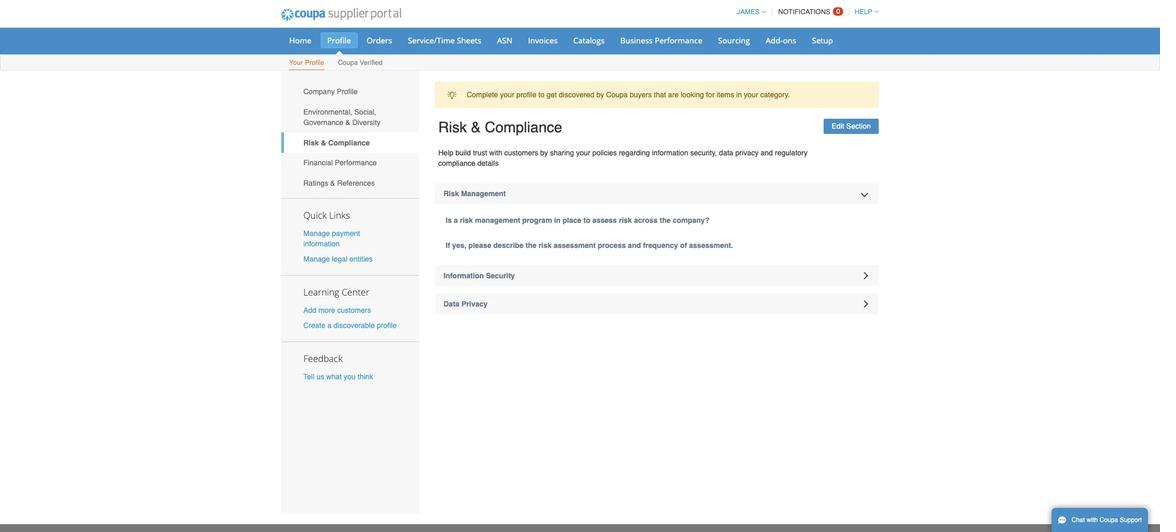 Task type: vqa. For each thing, say whether or not it's contained in the screenshot.
Create's a
yes



Task type: locate. For each thing, give the bounding box(es) containing it.
1 vertical spatial help
[[438, 149, 453, 157]]

profile up environmental, social, governance & diversity link
[[337, 88, 358, 96]]

0 vertical spatial in
[[736, 91, 742, 99]]

assessment.
[[689, 242, 733, 250]]

governance
[[303, 118, 343, 127]]

0 horizontal spatial risk
[[460, 216, 473, 225]]

profile left get
[[516, 91, 536, 99]]

edit
[[832, 122, 844, 131]]

0 vertical spatial compliance
[[485, 119, 562, 136]]

your profile
[[289, 59, 324, 67]]

process
[[598, 242, 626, 250]]

coupa verified link
[[337, 57, 383, 70]]

links
[[329, 209, 350, 221]]

business
[[620, 35, 653, 46]]

by right discovered
[[596, 91, 604, 99]]

0 vertical spatial with
[[489, 149, 502, 157]]

help inside help build trust with customers by sharing your policies regarding information security, data privacy and regulatory compliance details
[[438, 149, 453, 157]]

0 vertical spatial coupa
[[338, 59, 358, 67]]

in left place
[[554, 216, 561, 225]]

performance for business performance
[[655, 35, 702, 46]]

profile down 'coupa supplier portal' image
[[327, 35, 351, 46]]

information left security,
[[652, 149, 688, 157]]

your inside help build trust with customers by sharing your policies regarding information security, data privacy and regulatory compliance details
[[576, 149, 590, 157]]

risk up build at top left
[[438, 119, 467, 136]]

1 vertical spatial performance
[[335, 159, 377, 167]]

1 vertical spatial the
[[526, 242, 537, 250]]

1 horizontal spatial risk & compliance
[[438, 119, 562, 136]]

by inside alert
[[596, 91, 604, 99]]

0 vertical spatial a
[[454, 216, 458, 225]]

quick links
[[303, 209, 350, 221]]

to
[[538, 91, 545, 99], [583, 216, 590, 225]]

complete your profile to get discovered by coupa buyers that are looking for items in your category. alert
[[435, 82, 879, 108]]

add more customers
[[303, 307, 371, 315]]

2 horizontal spatial coupa
[[1100, 517, 1118, 525]]

compliance up financial performance link
[[328, 139, 370, 147]]

data privacy
[[444, 300, 488, 309]]

add
[[303, 307, 316, 315]]

learning center
[[303, 286, 369, 299]]

1 vertical spatial risk
[[303, 139, 319, 147]]

profile link
[[320, 32, 358, 48]]

customers up discoverable
[[337, 307, 371, 315]]

2 horizontal spatial your
[[744, 91, 758, 99]]

data privacy button
[[435, 294, 879, 315]]

0 vertical spatial profile
[[516, 91, 536, 99]]

profile for your profile
[[305, 59, 324, 67]]

2 vertical spatial profile
[[337, 88, 358, 96]]

coupa left the verified
[[338, 59, 358, 67]]

create a discoverable profile link
[[303, 322, 397, 330]]

and right process
[[628, 242, 641, 250]]

1 horizontal spatial in
[[736, 91, 742, 99]]

performance
[[655, 35, 702, 46], [335, 159, 377, 167]]

of
[[680, 242, 687, 250]]

1 horizontal spatial the
[[660, 216, 671, 225]]

manage down quick
[[303, 229, 330, 238]]

add-ons
[[766, 35, 796, 46]]

assessment
[[554, 242, 596, 250]]

a right is
[[454, 216, 458, 225]]

and inside help build trust with customers by sharing your policies regarding information security, data privacy and regulatory compliance details
[[761, 149, 773, 157]]

by left sharing
[[540, 149, 548, 157]]

customers left sharing
[[504, 149, 538, 157]]

0 horizontal spatial compliance
[[328, 139, 370, 147]]

1 vertical spatial coupa
[[606, 91, 628, 99]]

profile
[[516, 91, 536, 99], [377, 322, 397, 330]]

performance up references
[[335, 159, 377, 167]]

0 horizontal spatial coupa
[[338, 59, 358, 67]]

catalogs
[[573, 35, 605, 46]]

buyers
[[630, 91, 652, 99]]

1 horizontal spatial with
[[1087, 517, 1098, 525]]

ratings & references
[[303, 179, 375, 188]]

1 horizontal spatial a
[[454, 216, 458, 225]]

security
[[486, 272, 515, 280]]

& left 'diversity'
[[345, 118, 350, 127]]

0 horizontal spatial information
[[303, 240, 340, 248]]

1 horizontal spatial coupa
[[606, 91, 628, 99]]

compliance
[[485, 119, 562, 136], [328, 139, 370, 147]]

you
[[344, 373, 356, 382]]

assess
[[592, 216, 617, 225]]

1 vertical spatial to
[[583, 216, 590, 225]]

in right items
[[736, 91, 742, 99]]

1 horizontal spatial information
[[652, 149, 688, 157]]

coupa inside 'link'
[[338, 59, 358, 67]]

risk
[[438, 119, 467, 136], [303, 139, 319, 147], [444, 190, 459, 198]]

0 vertical spatial risk
[[438, 119, 467, 136]]

1 horizontal spatial and
[[761, 149, 773, 157]]

1 vertical spatial information
[[303, 240, 340, 248]]

information security
[[444, 272, 515, 280]]

risk down program
[[539, 242, 552, 250]]

0 horizontal spatial with
[[489, 149, 502, 157]]

1 vertical spatial profile
[[305, 59, 324, 67]]

with right the chat
[[1087, 517, 1098, 525]]

the right describe
[[526, 242, 537, 250]]

1 horizontal spatial to
[[583, 216, 590, 225]]

manage inside manage payment information
[[303, 229, 330, 238]]

manage legal entities
[[303, 255, 373, 264]]

references
[[337, 179, 375, 188]]

1 vertical spatial with
[[1087, 517, 1098, 525]]

the right across
[[660, 216, 671, 225]]

risk management
[[444, 190, 506, 198]]

help up compliance
[[438, 149, 453, 157]]

0 horizontal spatial customers
[[337, 307, 371, 315]]

help inside 'navigation'
[[855, 8, 872, 16]]

is
[[446, 216, 452, 225]]

0 horizontal spatial a
[[327, 322, 332, 330]]

0 vertical spatial information
[[652, 149, 688, 157]]

help right 0
[[855, 8, 872, 16]]

1 horizontal spatial compliance
[[485, 119, 562, 136]]

2 manage from the top
[[303, 255, 330, 264]]

regarding
[[619, 149, 650, 157]]

0 vertical spatial profile
[[327, 35, 351, 46]]

1 vertical spatial manage
[[303, 255, 330, 264]]

risk up is
[[444, 190, 459, 198]]

1 horizontal spatial performance
[[655, 35, 702, 46]]

&
[[345, 118, 350, 127], [471, 119, 481, 136], [321, 139, 326, 147], [330, 179, 335, 188]]

please
[[468, 242, 491, 250]]

diversity
[[352, 118, 380, 127]]

0 vertical spatial help
[[855, 8, 872, 16]]

coupa supplier portal image
[[274, 2, 409, 28]]

1 vertical spatial in
[[554, 216, 561, 225]]

customers
[[504, 149, 538, 157], [337, 307, 371, 315]]

performance right business
[[655, 35, 702, 46]]

0 horizontal spatial profile
[[377, 322, 397, 330]]

0 vertical spatial and
[[761, 149, 773, 157]]

is a risk management program in place to assess risk across the company?
[[446, 216, 709, 225]]

1 horizontal spatial customers
[[504, 149, 538, 157]]

2 vertical spatial coupa
[[1100, 517, 1118, 525]]

risk up financial
[[303, 139, 319, 147]]

0 horizontal spatial to
[[538, 91, 545, 99]]

1 horizontal spatial profile
[[516, 91, 536, 99]]

in
[[736, 91, 742, 99], [554, 216, 561, 225]]

program
[[522, 216, 552, 225]]

1 manage from the top
[[303, 229, 330, 238]]

center
[[342, 286, 369, 299]]

1 horizontal spatial help
[[855, 8, 872, 16]]

tell us what you think
[[303, 373, 373, 382]]

0 horizontal spatial help
[[438, 149, 453, 157]]

help
[[855, 8, 872, 16], [438, 149, 453, 157]]

complete
[[467, 91, 498, 99]]

to left get
[[538, 91, 545, 99]]

your right complete
[[500, 91, 514, 99]]

0 horizontal spatial your
[[500, 91, 514, 99]]

0 vertical spatial to
[[538, 91, 545, 99]]

your left category.
[[744, 91, 758, 99]]

information up "manage legal entities"
[[303, 240, 340, 248]]

ratings & references link
[[281, 173, 419, 193]]

profile right discoverable
[[377, 322, 397, 330]]

risk management button
[[435, 183, 879, 204]]

1 horizontal spatial your
[[576, 149, 590, 157]]

1 horizontal spatial by
[[596, 91, 604, 99]]

risk
[[460, 216, 473, 225], [619, 216, 632, 225], [539, 242, 552, 250]]

help for help build trust with customers by sharing your policies regarding information security, data privacy and regulatory compliance details
[[438, 149, 453, 157]]

details
[[477, 159, 499, 168]]

legal
[[332, 255, 347, 264]]

coupa left buyers in the top right of the page
[[606, 91, 628, 99]]

and
[[761, 149, 773, 157], [628, 242, 641, 250]]

create
[[303, 322, 325, 330]]

0 vertical spatial customers
[[504, 149, 538, 157]]

0 horizontal spatial in
[[554, 216, 561, 225]]

manage left legal
[[303, 255, 330, 264]]

profile
[[327, 35, 351, 46], [305, 59, 324, 67], [337, 88, 358, 96]]

information
[[652, 149, 688, 157], [303, 240, 340, 248]]

think
[[358, 373, 373, 382]]

sharing
[[550, 149, 574, 157]]

coupa left support
[[1100, 517, 1118, 525]]

environmental,
[[303, 108, 352, 116]]

and right privacy
[[761, 149, 773, 157]]

2 horizontal spatial risk
[[619, 216, 632, 225]]

0 vertical spatial manage
[[303, 229, 330, 238]]

profile right the your
[[305, 59, 324, 67]]

company
[[303, 88, 335, 96]]

2 vertical spatial risk
[[444, 190, 459, 198]]

0 horizontal spatial by
[[540, 149, 548, 157]]

0 horizontal spatial performance
[[335, 159, 377, 167]]

with up details
[[489, 149, 502, 157]]

& inside 'environmental, social, governance & diversity'
[[345, 118, 350, 127]]

risk & compliance up financial performance at the left of the page
[[303, 139, 370, 147]]

information inside help build trust with customers by sharing your policies regarding information security, data privacy and regulatory compliance details
[[652, 149, 688, 157]]

to right place
[[583, 216, 590, 225]]

risk & compliance up the 'trust'
[[438, 119, 562, 136]]

0 vertical spatial performance
[[655, 35, 702, 46]]

tell us what you think button
[[303, 372, 373, 383]]

financial performance link
[[281, 153, 419, 173]]

1 vertical spatial risk & compliance
[[303, 139, 370, 147]]

0 horizontal spatial and
[[628, 242, 641, 250]]

0 vertical spatial by
[[596, 91, 604, 99]]

company?
[[673, 216, 709, 225]]

compliance down get
[[485, 119, 562, 136]]

1 vertical spatial by
[[540, 149, 548, 157]]

0 horizontal spatial the
[[526, 242, 537, 250]]

edit section link
[[824, 119, 879, 134]]

coupa
[[338, 59, 358, 67], [606, 91, 628, 99], [1100, 517, 1118, 525]]

1 vertical spatial a
[[327, 322, 332, 330]]

a right 'create'
[[327, 322, 332, 330]]

your right sharing
[[576, 149, 590, 157]]

are
[[668, 91, 679, 99]]

navigation containing notifications 0
[[732, 2, 879, 22]]

risk left across
[[619, 216, 632, 225]]

risk right is
[[460, 216, 473, 225]]

navigation
[[732, 2, 879, 22]]

setup
[[812, 35, 833, 46]]

& right ratings
[[330, 179, 335, 188]]



Task type: describe. For each thing, give the bounding box(es) containing it.
home link
[[282, 32, 318, 48]]

information security heading
[[435, 266, 879, 287]]

risk & compliance link
[[281, 133, 419, 153]]

complete your profile to get discovered by coupa buyers that are looking for items in your category.
[[467, 91, 790, 99]]

service/time sheets
[[408, 35, 481, 46]]

create a discoverable profile
[[303, 322, 397, 330]]

setup link
[[805, 32, 840, 48]]

feedback
[[303, 353, 343, 365]]

entities
[[349, 255, 373, 264]]

security,
[[690, 149, 717, 157]]

profile for company profile
[[337, 88, 358, 96]]

build
[[455, 149, 471, 157]]

if
[[446, 242, 450, 250]]

financial
[[303, 159, 333, 167]]

privacy
[[735, 149, 759, 157]]

profile inside alert
[[516, 91, 536, 99]]

help link
[[850, 8, 879, 16]]

0 vertical spatial risk & compliance
[[438, 119, 562, 136]]

invoices link
[[521, 32, 564, 48]]

chat with coupa support
[[1072, 517, 1142, 525]]

a for create
[[327, 322, 332, 330]]

learning
[[303, 286, 339, 299]]

orders
[[367, 35, 392, 46]]

by inside help build trust with customers by sharing your policies regarding information security, data privacy and regulatory compliance details
[[540, 149, 548, 157]]

coupa inside button
[[1100, 517, 1118, 525]]

manage for manage payment information
[[303, 229, 330, 238]]

risk management heading
[[435, 183, 879, 204]]

yes,
[[452, 242, 466, 250]]

section
[[846, 122, 871, 131]]

0 horizontal spatial risk & compliance
[[303, 139, 370, 147]]

manage payment information
[[303, 229, 360, 248]]

privacy
[[461, 300, 488, 309]]

business performance
[[620, 35, 702, 46]]

add-ons link
[[759, 32, 803, 48]]

manage legal entities link
[[303, 255, 373, 264]]

with inside button
[[1087, 517, 1098, 525]]

environmental, social, governance & diversity link
[[281, 102, 419, 133]]

data
[[444, 300, 459, 309]]

get
[[547, 91, 557, 99]]

& up the 'trust'
[[471, 119, 481, 136]]

1 vertical spatial customers
[[337, 307, 371, 315]]

notifications
[[778, 8, 830, 16]]

quick
[[303, 209, 327, 221]]

more
[[318, 307, 335, 315]]

describe
[[493, 242, 524, 250]]

notifications 0
[[778, 7, 840, 16]]

performance for financial performance
[[335, 159, 377, 167]]

frequency
[[643, 242, 678, 250]]

support
[[1120, 517, 1142, 525]]

sourcing
[[718, 35, 750, 46]]

1 vertical spatial compliance
[[328, 139, 370, 147]]

risk inside dropdown button
[[444, 190, 459, 198]]

company profile
[[303, 88, 358, 96]]

your profile link
[[289, 57, 325, 70]]

help build trust with customers by sharing your policies regarding information security, data privacy and regulatory compliance details
[[438, 149, 808, 168]]

policies
[[592, 149, 617, 157]]

service/time sheets link
[[401, 32, 488, 48]]

in inside alert
[[736, 91, 742, 99]]

sourcing link
[[711, 32, 757, 48]]

to inside alert
[[538, 91, 545, 99]]

social,
[[354, 108, 376, 116]]

across
[[634, 216, 658, 225]]

business performance link
[[614, 32, 709, 48]]

coupa inside alert
[[606, 91, 628, 99]]

customers inside help build trust with customers by sharing your policies regarding information security, data privacy and regulatory compliance details
[[504, 149, 538, 157]]

for
[[706, 91, 715, 99]]

management
[[461, 190, 506, 198]]

information inside manage payment information
[[303, 240, 340, 248]]

information security button
[[435, 266, 879, 287]]

1 vertical spatial and
[[628, 242, 641, 250]]

sheets
[[457, 35, 481, 46]]

discovered
[[559, 91, 594, 99]]

asn link
[[490, 32, 519, 48]]

home
[[289, 35, 312, 46]]

0
[[836, 7, 840, 15]]

help for help
[[855, 8, 872, 16]]

us
[[316, 373, 324, 382]]

james
[[737, 8, 760, 16]]

discoverable
[[334, 322, 375, 330]]

information
[[444, 272, 484, 280]]

regulatory
[[775, 149, 808, 157]]

a for is
[[454, 216, 458, 225]]

catalogs link
[[567, 32, 611, 48]]

edit section
[[832, 122, 871, 131]]

orders link
[[360, 32, 399, 48]]

your
[[289, 59, 303, 67]]

tell
[[303, 373, 314, 382]]

chat with coupa support button
[[1052, 509, 1148, 533]]

& down governance
[[321, 139, 326, 147]]

what
[[326, 373, 342, 382]]

1 vertical spatial profile
[[377, 322, 397, 330]]

payment
[[332, 229, 360, 238]]

with inside help build trust with customers by sharing your policies regarding information security, data privacy and regulatory compliance details
[[489, 149, 502, 157]]

0 vertical spatial the
[[660, 216, 671, 225]]

invoices
[[528, 35, 558, 46]]

ons
[[783, 35, 796, 46]]

verified
[[360, 59, 382, 67]]

1 horizontal spatial risk
[[539, 242, 552, 250]]

asn
[[497, 35, 512, 46]]

ratings
[[303, 179, 328, 188]]

chat
[[1072, 517, 1085, 525]]

manage for manage legal entities
[[303, 255, 330, 264]]

data privacy heading
[[435, 294, 879, 315]]

looking
[[681, 91, 704, 99]]



